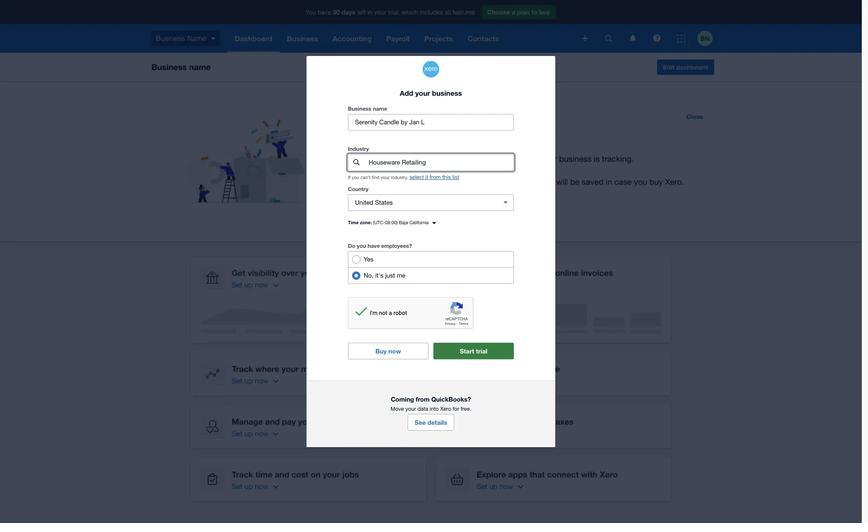 Task type: locate. For each thing, give the bounding box(es) containing it.
see details button
[[408, 415, 455, 431]]

coming
[[391, 396, 414, 403]]

your for can't
[[381, 175, 390, 180]]

buy now button
[[348, 343, 429, 360]]

xero image
[[423, 61, 440, 78]]

find
[[372, 175, 380, 180]]

1 vertical spatial from
[[416, 396, 430, 403]]

0 horizontal spatial from
[[416, 396, 430, 403]]

from up data
[[416, 396, 430, 403]]

into
[[430, 406, 439, 413]]

buy
[[376, 348, 387, 355]]

start trial
[[460, 348, 488, 355]]

me
[[397, 272, 406, 279]]

your
[[416, 89, 431, 97], [381, 175, 390, 180], [406, 406, 416, 413]]

move
[[391, 406, 404, 413]]

search icon image
[[353, 160, 360, 166]]

coming from quickbooks? move your data into xero for free.
[[391, 396, 472, 413]]

you inside if you can't find your industry, select it from this list
[[352, 175, 360, 180]]

trial
[[476, 348, 488, 355]]

industry
[[348, 146, 369, 152]]

no, it's just me
[[364, 272, 406, 279]]

(utc-
[[373, 220, 385, 225]]

you right if
[[352, 175, 360, 180]]

1 vertical spatial you
[[357, 243, 366, 249]]

Business name field
[[349, 115, 514, 130]]

your inside coming from quickbooks? move your data into xero for free.
[[406, 406, 416, 413]]

do
[[348, 243, 356, 249]]

your left data
[[406, 406, 416, 413]]

you
[[352, 175, 360, 180], [357, 243, 366, 249]]

1 horizontal spatial from
[[430, 174, 441, 181]]

your right add at the top left of the page
[[416, 89, 431, 97]]

now
[[389, 348, 401, 355]]

Country field
[[349, 195, 494, 211]]

your inside if you can't find your industry, select it from this list
[[381, 175, 390, 180]]

select
[[410, 174, 424, 181]]

select it from this list button
[[410, 174, 460, 181]]

1 vertical spatial your
[[381, 175, 390, 180]]

buy now
[[376, 348, 401, 355]]

from
[[430, 174, 441, 181], [416, 396, 430, 403]]

just
[[386, 272, 395, 279]]

0 vertical spatial from
[[430, 174, 441, 181]]

business
[[348, 105, 372, 112]]

0 vertical spatial you
[[352, 175, 360, 180]]

2 vertical spatial your
[[406, 406, 416, 413]]

business
[[432, 89, 462, 97]]

you for can't
[[352, 175, 360, 180]]

country
[[348, 186, 369, 193]]

you right the do
[[357, 243, 366, 249]]

for
[[453, 406, 460, 413]]

your right find
[[381, 175, 390, 180]]

california
[[410, 220, 429, 225]]

you for have
[[357, 243, 366, 249]]

see
[[415, 419, 426, 427]]

business name
[[348, 105, 387, 112]]

0 vertical spatial your
[[416, 89, 431, 97]]

from right it
[[430, 174, 441, 181]]

clear image
[[498, 195, 514, 211]]

start
[[460, 348, 475, 355]]



Task type: describe. For each thing, give the bounding box(es) containing it.
baja
[[399, 220, 408, 225]]

zone:
[[360, 220, 372, 225]]

add your business
[[400, 89, 462, 97]]

name
[[373, 105, 387, 112]]

time
[[348, 220, 359, 225]]

yes
[[364, 256, 374, 263]]

see details
[[415, 419, 448, 427]]

your for quickbooks?
[[406, 406, 416, 413]]

add
[[400, 89, 414, 97]]

list
[[453, 174, 460, 181]]

no,
[[364, 272, 374, 279]]

from inside coming from quickbooks? move your data into xero for free.
[[416, 396, 430, 403]]

have
[[368, 243, 380, 249]]

it's
[[376, 272, 384, 279]]

start trial button
[[434, 343, 514, 360]]

can't
[[361, 175, 371, 180]]

this
[[443, 174, 451, 181]]

xero
[[441, 406, 452, 413]]

industry,
[[391, 175, 409, 180]]

free.
[[461, 406, 472, 413]]

if you can't find your industry, select it from this list
[[348, 174, 460, 181]]

do you have employees? group
[[348, 252, 514, 284]]

time zone: (utc-08:00) baja california
[[348, 220, 429, 225]]

quickbooks?
[[432, 396, 471, 403]]

do you have employees?
[[348, 243, 412, 249]]

it
[[426, 174, 429, 181]]

data
[[418, 406, 429, 413]]

if
[[348, 175, 351, 180]]

employees?
[[382, 243, 412, 249]]

08:00)
[[385, 220, 398, 225]]

details
[[428, 419, 448, 427]]

Industry field
[[368, 155, 514, 171]]



Task type: vqa. For each thing, say whether or not it's contained in the screenshot.
top your
yes



